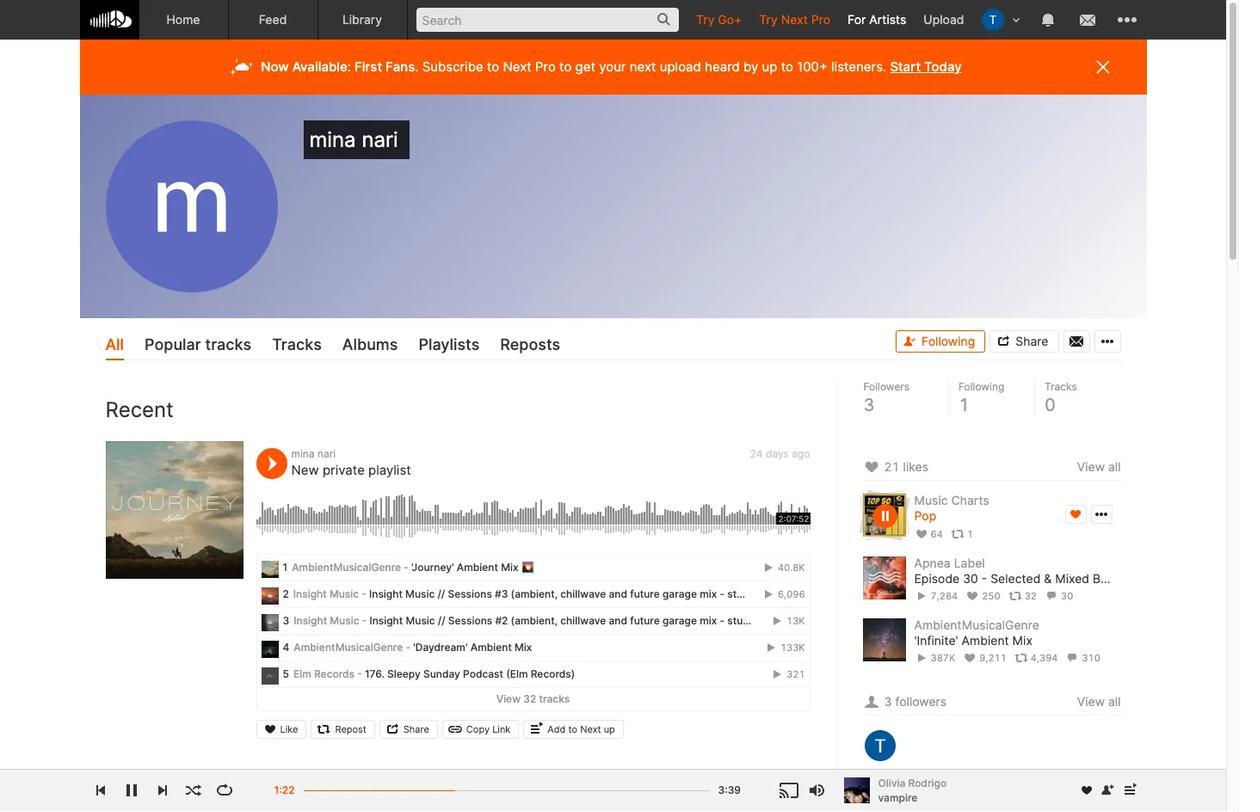 Task type: vqa. For each thing, say whether or not it's contained in the screenshot.
Your Super Mix link
no



Task type: locate. For each thing, give the bounding box(es) containing it.
387k
[[931, 653, 956, 665]]

new for new  playlist
[[291, 792, 319, 808]]

7,284
[[931, 591, 958, 603]]

(ambient, down 🌄
[[511, 588, 558, 601]]

1 vertical spatial up
[[604, 724, 615, 737]]

tracks up 0
[[1045, 381, 1078, 394]]

1 24 from the top
[[751, 447, 763, 460]]

1 vertical spatial study
[[728, 614, 756, 627]]

#3
[[495, 588, 508, 601]]

(elm
[[506, 668, 528, 681]]

24 inside 24 days ago electronic
[[751, 777, 763, 790]]

1 try from the left
[[697, 12, 715, 27]]

days inside 24 days ago electronic
[[766, 777, 789, 790]]

1 // from the top
[[438, 588, 445, 601]]

2 ago from the top
[[792, 777, 811, 790]]

40.8k
[[776, 562, 806, 574]]

None search field
[[408, 0, 688, 39]]

0 horizontal spatial playlist
[[323, 792, 366, 808]]

nari up new  playlist link on the bottom of the page
[[318, 777, 336, 790]]

(ambient, for #2
[[511, 614, 558, 627]]

1 music) from the top
[[758, 588, 792, 601]]

1 horizontal spatial 3
[[864, 395, 875, 416]]

0 vertical spatial tara schultz's avatar element
[[982, 9, 1004, 31]]

1 vertical spatial chillwave
[[561, 614, 606, 627]]

ambient up podcast
[[471, 641, 512, 654]]

1 vertical spatial 32
[[524, 693, 537, 706]]

view 32 tracks link
[[257, 688, 810, 712]]

2 music) from the top
[[758, 614, 792, 627]]

- up sleepy
[[406, 641, 411, 654]]

2 mina nari link from the top
[[291, 777, 336, 790]]

next
[[782, 12, 808, 27], [503, 59, 532, 75], [580, 724, 602, 737]]

'journey' ambient mix 🌄 element
[[261, 561, 279, 579]]

1 horizontal spatial share button
[[990, 331, 1060, 353]]

tracks down records)
[[539, 693, 570, 706]]

new left private
[[291, 462, 319, 478]]

1 vertical spatial 3
[[283, 614, 290, 627]]

(ambient, for #3
[[511, 588, 558, 601]]

3 view all from the top
[[1078, 795, 1122, 810]]

add
[[548, 724, 566, 737]]

1 horizontal spatial share
[[1016, 334, 1049, 349]]

2 new from the top
[[291, 792, 319, 808]]

2 horizontal spatial 3
[[885, 695, 893, 710]]

pro left the get
[[536, 59, 556, 75]]

tracks for tracks
[[272, 336, 322, 354]]

chillwave up 3 insight music         - insight music // sessions #2 (ambient, chillwave and future garage mix - study music) 13k
[[561, 588, 606, 601]]

2 vertical spatial ambientmusicalgenre
[[294, 641, 403, 654]]

1 track stats element from the top
[[915, 587, 1122, 606]]

tracks
[[205, 336, 252, 354], [539, 693, 570, 706]]

mina
[[310, 127, 356, 152], [291, 447, 315, 460], [291, 777, 315, 790]]

tracks right popular
[[205, 336, 252, 354]]

2 mix from the top
[[700, 614, 718, 627]]

0 vertical spatial 30
[[964, 572, 979, 586]]

0 vertical spatial study
[[728, 588, 756, 601]]

next inside button
[[580, 724, 602, 737]]

321
[[784, 669, 806, 681]]

1 and from the top
[[609, 588, 628, 601]]

nari up private
[[318, 447, 336, 460]]

to right the subscribe
[[487, 59, 500, 75]]

ambient up #3
[[457, 561, 499, 574]]

1 horizontal spatial tracks
[[1045, 381, 1078, 394]]

// up 'daydream'
[[438, 614, 446, 627]]

- down 1 ambientmusicalgenre         - 'journey' ambient mix 🌄
[[362, 588, 367, 601]]

- up 250 link
[[982, 572, 988, 586]]

new down like
[[291, 792, 319, 808]]

2 sessions from the top
[[448, 614, 493, 627]]

heard
[[705, 59, 740, 75]]

track stats element
[[915, 587, 1122, 606], [915, 650, 1122, 668]]

ambientmusicalgenre up 'infinite' ambient mix link
[[915, 618, 1040, 633]]

0 horizontal spatial share button
[[380, 721, 438, 740]]

study left '13k'
[[728, 614, 756, 627]]

playlist right 1:22
[[323, 792, 366, 808]]

1 horizontal spatial playlist
[[369, 462, 411, 478]]

next up image
[[1120, 781, 1140, 802]]

and
[[609, 588, 628, 601], [609, 614, 628, 627]]

1 view all from the top
[[1078, 460, 1122, 475]]

1 vertical spatial view all
[[1078, 695, 1122, 710]]

music
[[915, 494, 948, 508], [330, 588, 359, 601], [406, 588, 435, 601], [330, 614, 359, 627], [406, 614, 435, 627]]

new  playlist link
[[291, 792, 366, 808]]

chillwave
[[561, 588, 606, 601], [561, 614, 606, 627]]

0 horizontal spatial 32
[[524, 693, 537, 706]]

following inside following button
[[922, 334, 976, 349]]

playlists link
[[419, 332, 480, 361]]

2 horizontal spatial next
[[782, 12, 808, 27]]

1 vertical spatial garage
[[663, 614, 697, 627]]

like image
[[863, 457, 881, 478]]

1 vertical spatial and
[[609, 614, 628, 627]]

add to next up button
[[524, 721, 624, 740]]

view all for 21 likes
[[1078, 460, 1122, 475]]

following down following button
[[959, 381, 1005, 394]]

new  playlist element
[[105, 771, 243, 812]]

ambientmusicalgenre 'infinite' ambient mix
[[915, 618, 1040, 648]]

2 view all from the top
[[1078, 695, 1122, 710]]

mina nari link up private
[[291, 447, 336, 460]]

add to next up
[[548, 724, 615, 737]]

vampire
[[879, 792, 918, 805]]

music up the pop
[[915, 494, 948, 508]]

1 vertical spatial track stats element
[[915, 650, 1122, 668]]

for
[[848, 12, 866, 27]]

1 vertical spatial new
[[291, 792, 319, 808]]

all
[[1109, 460, 1122, 475], [1109, 695, 1122, 710], [1109, 795, 1122, 810]]

sunday
[[424, 668, 461, 681]]

0 vertical spatial following
[[922, 334, 976, 349]]

1 vertical spatial tara schultz's avatar element
[[863, 730, 898, 764]]

1 vertical spatial mina nari link
[[291, 777, 336, 790]]

try go+ link
[[688, 0, 751, 39]]

view left next up image
[[1078, 795, 1106, 810]]

0 vertical spatial mix
[[700, 588, 718, 601]]

following image
[[863, 792, 881, 812]]

1 vertical spatial share
[[404, 724, 430, 737]]

1 horizontal spatial up
[[763, 59, 778, 75]]

mina up new  playlist link on the bottom of the page
[[291, 777, 315, 790]]

study for insight music // sessions #2 (ambient, chillwave and future garage mix - study music)
[[728, 614, 756, 627]]

mix up 4,394 link
[[1013, 634, 1033, 648]]

3 all from the top
[[1109, 795, 1122, 810]]

// down 'journey'
[[438, 588, 445, 601]]

1 horizontal spatial pro
[[812, 12, 831, 27]]

tracks for tracks 0
[[1045, 381, 1078, 394]]

30 down label
[[964, 572, 979, 586]]

0 vertical spatial ago
[[792, 447, 811, 460]]

1 for 1 following
[[885, 795, 893, 810]]

5 elm records         - 176. sleepy sunday podcast (elm records)
[[283, 668, 575, 681]]

pro left for
[[812, 12, 831, 27]]

0 horizontal spatial share
[[404, 724, 430, 737]]

24 for 24 days ago
[[751, 447, 763, 460]]

0 horizontal spatial pro
[[536, 59, 556, 75]]

nari inside mina nari new  playlist
[[318, 777, 336, 790]]

1 vertical spatial ago
[[792, 777, 811, 790]]

ambientmusicalgenre for 1 ambientmusicalgenre         - 'journey' ambient mix 🌄
[[292, 561, 401, 574]]

//
[[438, 588, 445, 601], [438, 614, 446, 627]]

30 down mixed
[[1062, 591, 1074, 603]]

0 horizontal spatial tara schultz's avatar element
[[863, 730, 898, 764]]

ago
[[792, 447, 811, 460], [792, 777, 811, 790]]

new for new private playlist
[[291, 462, 319, 478]]

- left 176.
[[358, 668, 362, 681]]

0 vertical spatial share button
[[990, 331, 1060, 353]]

nari for mina nari
[[362, 127, 398, 152]]

user image
[[863, 693, 881, 713]]

2 try from the left
[[760, 12, 778, 27]]

mix
[[501, 561, 519, 574], [1013, 634, 1033, 648], [515, 641, 533, 654]]

ago for 24 days ago electronic
[[792, 777, 811, 790]]

study left 6,096
[[728, 588, 756, 601]]

recent
[[105, 398, 174, 423]]

go+
[[718, 12, 743, 27]]

(ambient,
[[511, 588, 558, 601], [511, 614, 558, 627]]

1 all from the top
[[1109, 460, 1122, 475]]

0 vertical spatial sessions
[[448, 588, 492, 601]]

mix for insight music // sessions #2 (ambient, chillwave and future garage mix - study music)
[[700, 614, 718, 627]]

0 vertical spatial mina nari link
[[291, 447, 336, 460]]

ambient inside ambientmusicalgenre 'infinite' ambient mix
[[962, 634, 1010, 648]]

library link
[[318, 0, 408, 40]]

music) down 6,096
[[758, 614, 792, 627]]

ambient up 9,211 link
[[962, 634, 1010, 648]]

1 horizontal spatial 30
[[1062, 591, 1074, 603]]

ambientmusicalgenre right the 'journey' ambient mix 🌄 "element"
[[292, 561, 401, 574]]

get
[[576, 59, 596, 75]]

1 down following button
[[959, 395, 970, 416]]

following up following 1 at the right of page
[[922, 334, 976, 349]]

0 horizontal spatial try
[[697, 12, 715, 27]]

0 vertical spatial mina
[[310, 127, 356, 152]]

and for #3
[[609, 588, 628, 601]]

0 vertical spatial future
[[630, 588, 660, 601]]

music right the '2'
[[330, 588, 359, 601]]

tracks left albums
[[272, 336, 322, 354]]

nari for mina nari new  playlist
[[318, 777, 336, 790]]

0 vertical spatial pro
[[812, 12, 831, 27]]

1 vertical spatial mix
[[700, 614, 718, 627]]

new private playlist element
[[105, 441, 243, 579]]

1 right following image
[[885, 795, 893, 810]]

3
[[864, 395, 875, 416], [283, 614, 290, 627], [885, 695, 893, 710]]

1 vertical spatial sessions
[[448, 614, 493, 627]]

and down 2 insight music         - insight music // sessions #3 (ambient, chillwave and future garage mix - study music)
[[609, 614, 628, 627]]

olivia rodrigo vampire
[[879, 777, 947, 805]]

nari down first
[[362, 127, 398, 152]]

to right add
[[569, 724, 578, 737]]

1
[[959, 395, 970, 416], [968, 528, 974, 540], [283, 561, 288, 574], [885, 795, 893, 810]]

home
[[167, 12, 200, 27]]

1 vertical spatial share button
[[380, 721, 438, 740]]

share button up tracks 0
[[990, 331, 1060, 353]]

mix left 🌄
[[501, 561, 519, 574]]

'infinite' ambient mix link
[[915, 634, 1033, 650]]

music) down 40.8k on the right bottom of the page
[[758, 588, 792, 601]]

32 down episode 30 - selected & mixed by kyrro link
[[1025, 591, 1038, 603]]

nari inside the mina nari new private playlist
[[318, 447, 336, 460]]

2 vertical spatial mina
[[291, 777, 315, 790]]

albums link
[[343, 332, 398, 361]]

0 vertical spatial tracks
[[205, 336, 252, 354]]

apnea label episode 30 - selected & mixed by kyrro
[[915, 556, 1142, 586]]

sessions
[[448, 588, 492, 601], [448, 614, 493, 627]]

0 horizontal spatial next
[[503, 59, 532, 75]]

// for #2
[[438, 614, 446, 627]]

followers 3
[[864, 381, 910, 416]]

1 chillwave from the top
[[561, 588, 606, 601]]

feed link
[[229, 0, 318, 40]]

mina inside the mina nari new private playlist
[[291, 447, 315, 460]]

0 vertical spatial tracks
[[272, 336, 322, 354]]

0 vertical spatial ambientmusicalgenre
[[292, 561, 401, 574]]

32 link
[[1009, 591, 1038, 603]]

sessions for #2
[[448, 614, 493, 627]]

track stats element containing 387k
[[915, 650, 1122, 668]]

1 study from the top
[[728, 588, 756, 601]]

0 vertical spatial up
[[763, 59, 778, 75]]

private
[[323, 462, 365, 478]]

0 vertical spatial music)
[[758, 588, 792, 601]]

reposts
[[501, 336, 561, 354]]

0 horizontal spatial 30
[[964, 572, 979, 586]]

0 vertical spatial next
[[782, 12, 808, 27]]

up right add
[[604, 724, 615, 737]]

insight music // sessions #2 (ambient, chillwave and future garage mix - study music) element
[[261, 615, 279, 632]]

sessions left #3
[[448, 588, 492, 601]]

mina inside mina nari new  playlist
[[291, 777, 315, 790]]

(ambient, down 2 insight music         - insight music // sessions #3 (ambient, chillwave and future garage mix - study music)
[[511, 614, 558, 627]]

following
[[922, 334, 976, 349], [959, 381, 1005, 394]]

1 right the 'journey' ambient mix 🌄 "element"
[[283, 561, 288, 574]]

1 mix from the top
[[700, 588, 718, 601]]

mina up new private playlist link
[[291, 447, 315, 460]]

2 vertical spatial next
[[580, 724, 602, 737]]

1 vertical spatial future
[[630, 614, 660, 627]]

2 (ambient, from the top
[[511, 614, 558, 627]]

followers
[[864, 381, 910, 394]]

1 vertical spatial all
[[1109, 695, 1122, 710]]

music down 1 ambientmusicalgenre         - 'journey' ambient mix 🌄
[[406, 588, 435, 601]]

32 down (elm
[[524, 693, 537, 706]]

2 vertical spatial nari
[[318, 777, 336, 790]]

1 vertical spatial following
[[959, 381, 1005, 394]]

vampire element
[[844, 778, 870, 804]]

ambientmusicalgenre up 'records'
[[294, 641, 403, 654]]

ago left like "icon"
[[792, 447, 811, 460]]

1 vertical spatial (ambient,
[[511, 614, 558, 627]]

like
[[280, 724, 298, 737]]

view for 21 likes
[[1078, 460, 1106, 475]]

30 inside track stats element
[[1062, 591, 1074, 603]]

pop element
[[863, 494, 906, 537]]

2 vertical spatial all
[[1109, 795, 1122, 810]]

2 vertical spatial 3
[[885, 695, 893, 710]]

1 vertical spatial 24
[[751, 777, 763, 790]]

1 days from the top
[[766, 447, 789, 460]]

next right add
[[580, 724, 602, 737]]

ago up 'electronic' on the bottom of page
[[792, 777, 811, 790]]

ambient for 'journey' ambient mix 🌄
[[457, 561, 499, 574]]

0 horizontal spatial tracks
[[205, 336, 252, 354]]

garage for insight music // sessions #2 (ambient, chillwave and future garage mix - study music)
[[663, 614, 697, 627]]

mina for mina nari new  playlist
[[291, 777, 315, 790]]

mix up (elm
[[515, 641, 533, 654]]

up inside button
[[604, 724, 615, 737]]

pop
[[915, 509, 937, 524]]

1 new from the top
[[291, 462, 319, 478]]

1 sessions from the top
[[448, 588, 492, 601]]

days
[[766, 447, 789, 460], [766, 777, 789, 790]]

2 and from the top
[[609, 614, 628, 627]]

2 study from the top
[[728, 614, 756, 627]]

1 horizontal spatial try
[[760, 12, 778, 27]]

tara schultz's avatar element up olivia
[[863, 730, 898, 764]]

1 horizontal spatial next
[[580, 724, 602, 737]]

0 vertical spatial new
[[291, 462, 319, 478]]

1 ambientmusicalgenre         - 'journey' ambient mix 🌄
[[283, 561, 534, 574]]

1 vertical spatial tracks
[[1045, 381, 1078, 394]]

ago inside 24 days ago electronic
[[792, 777, 811, 790]]

and up 3 insight music         - insight music // sessions #2 (ambient, chillwave and future garage mix - study music) 13k
[[609, 588, 628, 601]]

3 for 3 followers
[[885, 695, 893, 710]]

2 days from the top
[[766, 777, 789, 790]]

1 future from the top
[[630, 588, 660, 601]]

0 vertical spatial view all
[[1078, 460, 1122, 475]]

0 horizontal spatial up
[[604, 724, 615, 737]]

3 inside "followers 3"
[[864, 395, 875, 416]]

mina nari link for private
[[291, 447, 336, 460]]

0 vertical spatial share
[[1016, 334, 1049, 349]]

try left go+
[[697, 12, 715, 27]]

1 vertical spatial 30
[[1062, 591, 1074, 603]]

1 garage from the top
[[663, 588, 697, 601]]

1 vertical spatial music)
[[758, 614, 792, 627]]

next down search search field
[[503, 59, 532, 75]]

all link
[[105, 332, 124, 361]]

1 horizontal spatial 32
[[1025, 591, 1038, 603]]

music inside "music charts pop"
[[915, 494, 948, 508]]

insight right the '2'
[[294, 588, 327, 601]]

up
[[763, 59, 778, 75], [604, 724, 615, 737]]

all for 1 following
[[1109, 795, 1122, 810]]

reposts link
[[501, 332, 561, 361]]

2 garage from the top
[[663, 614, 697, 627]]

next up 100+
[[782, 12, 808, 27]]

3 right user 'icon'
[[885, 695, 893, 710]]

sessions left #2
[[448, 614, 493, 627]]

3 right insight music // sessions #2 (ambient, chillwave and future garage mix - study music) element
[[283, 614, 290, 627]]

0 vertical spatial and
[[609, 588, 628, 601]]

1 vertical spatial nari
[[318, 447, 336, 460]]

2 all from the top
[[1109, 695, 1122, 710]]

1 link
[[951, 528, 974, 540]]

episode 30 - selected & mixed by kyrro element
[[863, 557, 906, 600]]

days for 24 days ago electronic
[[766, 777, 789, 790]]

tara schultz's avatar element
[[982, 9, 1004, 31], [863, 730, 898, 764]]

- left 'journey'
[[404, 561, 409, 574]]

start
[[891, 59, 921, 75]]

0 vertical spatial all
[[1109, 460, 1122, 475]]

ambientmusicalgenre for 4 ambientmusicalgenre         - 'daydream' ambient mix
[[294, 641, 403, 654]]

like button
[[256, 721, 307, 740]]

0
[[1045, 395, 1056, 416]]

2 future from the top
[[630, 614, 660, 627]]

- left '13k'
[[720, 614, 725, 627]]

tara schultz's avatar element right upload link
[[982, 9, 1004, 31]]

1 vertical spatial tracks
[[539, 693, 570, 706]]

1 ago from the top
[[792, 447, 811, 460]]

1 vertical spatial days
[[766, 777, 789, 790]]

view down (elm
[[497, 693, 521, 706]]

share down sleepy
[[404, 724, 430, 737]]

0 vertical spatial 3
[[864, 395, 875, 416]]

popular
[[145, 336, 201, 354]]

0 vertical spatial playlist
[[369, 462, 411, 478]]

0 vertical spatial days
[[766, 447, 789, 460]]

3:39
[[719, 784, 741, 797]]

new inside the mina nari new private playlist
[[291, 462, 319, 478]]

track stats element for mix
[[915, 650, 1122, 668]]

progress bar
[[304, 783, 710, 811]]

- left 6,096
[[720, 588, 725, 601]]

link
[[493, 724, 511, 737]]

1 horizontal spatial tracks
[[539, 693, 570, 706]]

1 vertical spatial pro
[[536, 59, 556, 75]]

view down 310
[[1078, 695, 1106, 710]]

mina nari link for playlist
[[291, 777, 336, 790]]

1 mina nari link from the top
[[291, 447, 336, 460]]

30 link
[[1045, 591, 1074, 603]]

2 chillwave from the top
[[561, 614, 606, 627]]

kyrro
[[1111, 572, 1142, 586]]

share button down sleepy
[[380, 721, 438, 740]]

0 vertical spatial (ambient,
[[511, 588, 558, 601]]

share up tracks 0
[[1016, 334, 1049, 349]]

1 vertical spatial playlist
[[323, 792, 366, 808]]

3 down 'followers'
[[864, 395, 875, 416]]

2 insight music         - insight music // sessions #3 (ambient, chillwave and future garage mix - study music)
[[283, 588, 792, 601]]

track stats element containing 7,284
[[915, 587, 1122, 606]]

1 (ambient, from the top
[[511, 588, 558, 601]]

mina nari link up new  playlist link on the bottom of the page
[[291, 777, 336, 790]]

try right go+
[[760, 12, 778, 27]]

2 24 from the top
[[751, 777, 763, 790]]

1 horizontal spatial tara schultz's avatar element
[[982, 9, 1004, 31]]

up right by
[[763, 59, 778, 75]]

insight down 1 ambientmusicalgenre         - 'journey' ambient mix 🌄
[[369, 588, 403, 601]]

0 horizontal spatial 3
[[283, 614, 290, 627]]

view down tracks 0
[[1078, 460, 1106, 475]]

mina down "available:"
[[310, 127, 356, 152]]

artists
[[870, 12, 907, 27]]

view
[[1078, 460, 1106, 475], [497, 693, 521, 706], [1078, 695, 1106, 710], [1078, 795, 1106, 810]]

new
[[291, 462, 319, 478], [291, 792, 319, 808]]

1 vertical spatial //
[[438, 614, 446, 627]]

new inside mina nari new  playlist
[[291, 792, 319, 808]]

label
[[955, 556, 986, 571]]

2 track stats element from the top
[[915, 650, 1122, 668]]

1 following
[[885, 795, 947, 810]]

1 up label
[[968, 528, 974, 540]]

0 horizontal spatial tracks
[[272, 336, 322, 354]]

playlist right private
[[369, 462, 411, 478]]

1 vertical spatial mina
[[291, 447, 315, 460]]

0 vertical spatial 24
[[751, 447, 763, 460]]

mina nari's avatar element
[[105, 121, 278, 293]]

2 vertical spatial view all
[[1078, 795, 1122, 810]]

0 vertical spatial garage
[[663, 588, 697, 601]]

today
[[925, 59, 962, 75]]

playlist stats element
[[915, 525, 1122, 544]]

0 vertical spatial chillwave
[[561, 588, 606, 601]]

tracks 0
[[1045, 381, 1078, 416]]

2 // from the top
[[438, 614, 446, 627]]

1 inside "playlist stats" 'element'
[[968, 528, 974, 540]]

rodrigo
[[909, 777, 947, 790]]

chillwave down 2 insight music         - insight music // sessions #3 (ambient, chillwave and future garage mix - study music)
[[561, 614, 606, 627]]

64 link
[[915, 528, 944, 540]]

0 vertical spatial //
[[438, 588, 445, 601]]

4 ambientmusicalgenre         - 'daydream' ambient mix
[[283, 641, 533, 654]]

'daydream' ambient mix element
[[261, 642, 279, 659]]



Task type: describe. For each thing, give the bounding box(es) containing it.
music) for insight music // sessions #2 (ambient, chillwave and future garage mix - study music)
[[758, 614, 792, 627]]

1 inside following 1
[[959, 395, 970, 416]]

all for 3 followers
[[1109, 695, 1122, 710]]

music up 'records'
[[330, 614, 359, 627]]

music) for insight music // sessions #3 (ambient, chillwave and future garage mix - study music)
[[758, 588, 792, 601]]

garage for insight music // sessions #3 (ambient, chillwave and future garage mix - study music)
[[663, 588, 697, 601]]

sessions for #3
[[448, 588, 492, 601]]

first
[[355, 59, 382, 75]]

mina for mina nari new private playlist
[[291, 447, 315, 460]]

upload
[[924, 12, 965, 27]]

chillwave for #2
[[561, 614, 606, 627]]

feed
[[259, 12, 287, 27]]

100+
[[798, 59, 828, 75]]

study for insight music // sessions #3 (ambient, chillwave and future garage mix - study music)
[[728, 588, 756, 601]]

view for 3 followers
[[1078, 695, 1106, 710]]

mix inside ambientmusicalgenre 'infinite' ambient mix
[[1013, 634, 1033, 648]]

following for following
[[922, 334, 976, 349]]

next
[[630, 59, 657, 75]]

250
[[983, 591, 1001, 603]]

followers
[[896, 695, 947, 710]]

and for #2
[[609, 614, 628, 627]]

to left the get
[[560, 59, 572, 75]]

176. sleepy sunday podcast (elm records) element
[[261, 668, 279, 685]]

310 link
[[1066, 653, 1101, 665]]

mix for insight music // sessions #3 (ambient, chillwave and future garage mix - study music)
[[700, 588, 718, 601]]

days for 24 days ago
[[766, 447, 789, 460]]

310
[[1083, 653, 1101, 665]]

popular tracks
[[145, 336, 252, 354]]

mina nari new  playlist
[[291, 777, 366, 808]]

music charts pop
[[915, 494, 990, 524]]

following 1
[[959, 381, 1005, 416]]

3 insight music         - insight music // sessions #2 (ambient, chillwave and future garage mix - study music) 13k
[[283, 614, 806, 627]]

now
[[261, 59, 289, 75]]

24 days ago electronic
[[751, 777, 811, 806]]

32 inside view 32 tracks link
[[524, 693, 537, 706]]

mixed
[[1056, 572, 1090, 586]]

try next pro link
[[751, 0, 840, 39]]

&
[[1045, 572, 1052, 586]]

24 days ago
[[751, 447, 811, 460]]

try for try next pro
[[760, 12, 778, 27]]

view for 1 following
[[1078, 795, 1106, 810]]

for artists
[[848, 12, 907, 27]]

- up 4 ambientmusicalgenre         - 'daydream' ambient mix
[[362, 614, 367, 627]]

future for #3
[[630, 588, 660, 601]]

0 vertical spatial 32
[[1025, 591, 1038, 603]]

all
[[105, 336, 124, 354]]

following button
[[896, 331, 986, 353]]

chillwave for #3
[[561, 588, 606, 601]]

2
[[283, 588, 289, 601]]

upload link
[[916, 0, 973, 39]]

insight music // sessions #3 (ambient, chillwave and future garage mix - study music) element
[[261, 588, 279, 605]]

try for try go+
[[697, 12, 715, 27]]

ambientmusicalgenre link
[[915, 618, 1040, 633]]

sleepy
[[388, 668, 421, 681]]

Search search field
[[416, 8, 679, 32]]

24 for 24 days ago electronic
[[751, 777, 763, 790]]

insight up 4 ambientmusicalgenre         - 'daydream' ambient mix
[[370, 614, 403, 627]]

all for 21 likes
[[1109, 460, 1122, 475]]

#2
[[495, 614, 508, 627]]

3 for 3 insight music         - insight music // sessions #2 (ambient, chillwave and future garage mix - study music) 13k
[[283, 614, 290, 627]]

playlist inside the mina nari new private playlist
[[369, 462, 411, 478]]

playlists
[[419, 336, 480, 354]]

available:
[[292, 59, 351, 75]]

1 vertical spatial next
[[503, 59, 532, 75]]

30 inside the apnea label episode 30 - selected & mixed by kyrro
[[964, 572, 979, 586]]

olivia rodrigo link
[[879, 777, 1071, 791]]

popular tracks link
[[145, 332, 252, 361]]

by
[[744, 59, 759, 75]]

future for #2
[[630, 614, 660, 627]]

start today link
[[891, 59, 962, 75]]

upload
[[660, 59, 702, 75]]

🌄
[[522, 561, 534, 574]]

insight right insight music // sessions #2 (ambient, chillwave and future garage mix - study music) element
[[294, 614, 327, 627]]

track stats element for 30
[[915, 587, 1122, 606]]

250 link
[[966, 591, 1001, 603]]

ago for 24 days ago
[[792, 447, 811, 460]]

subscribe
[[423, 59, 484, 75]]

4,394 link
[[1015, 653, 1059, 665]]

1 vertical spatial ambientmusicalgenre
[[915, 618, 1040, 633]]

selected
[[991, 572, 1041, 586]]

to left 100+
[[782, 59, 794, 75]]

1 for 1
[[968, 528, 974, 540]]

// for #3
[[438, 588, 445, 601]]

repost
[[335, 724, 367, 737]]

mix for 'daydream' ambient mix
[[515, 641, 533, 654]]

library
[[343, 12, 382, 27]]

copy link button
[[442, 721, 520, 740]]

copy
[[467, 724, 490, 737]]

listeners.
[[832, 59, 887, 75]]

mina nari new private playlist
[[291, 447, 411, 478]]

6,096
[[776, 589, 806, 601]]

electronic link
[[743, 792, 811, 808]]

'infinite' ambient mix element
[[863, 619, 906, 662]]

to inside button
[[569, 724, 578, 737]]

21 likes
[[885, 460, 929, 475]]

mina for mina nari
[[310, 127, 356, 152]]

now available: first fans. subscribe to next pro to get your next upload heard by up to 100+ listeners. start today
[[261, 59, 962, 75]]

'infinite'
[[915, 634, 959, 648]]

1 for 1 ambientmusicalgenre         - 'journey' ambient mix 🌄
[[283, 561, 288, 574]]

episode
[[915, 572, 960, 586]]

following for following 1
[[959, 381, 1005, 394]]

mix for 'journey' ambient mix 🌄
[[501, 561, 519, 574]]

albums
[[343, 336, 398, 354]]

try go+
[[697, 12, 743, 27]]

view all for 1 following
[[1078, 795, 1122, 810]]

1:22
[[274, 784, 295, 797]]

ambient for 'daydream' ambient mix
[[471, 641, 512, 654]]

elm
[[294, 668, 312, 681]]

'daydream'
[[413, 641, 468, 654]]

music up 4 ambientmusicalgenre         - 'daydream' ambient mix
[[406, 614, 435, 627]]

repost button
[[311, 721, 375, 740]]

apnea label link
[[915, 556, 986, 571]]

- inside the apnea label episode 30 - selected & mixed by kyrro
[[982, 572, 988, 586]]

by
[[1094, 572, 1108, 586]]

view all for 3 followers
[[1078, 695, 1122, 710]]

episode 30 - selected & mixed by kyrro link
[[915, 572, 1142, 587]]

4
[[283, 641, 290, 654]]

nari for mina nari new private playlist
[[318, 447, 336, 460]]

64
[[931, 528, 944, 540]]

podcast
[[463, 668, 504, 681]]

playlist inside mina nari new  playlist
[[323, 792, 366, 808]]

your
[[599, 59, 626, 75]]

3 followers
[[885, 695, 947, 710]]

try next pro
[[760, 12, 831, 27]]

likes
[[904, 460, 929, 475]]



